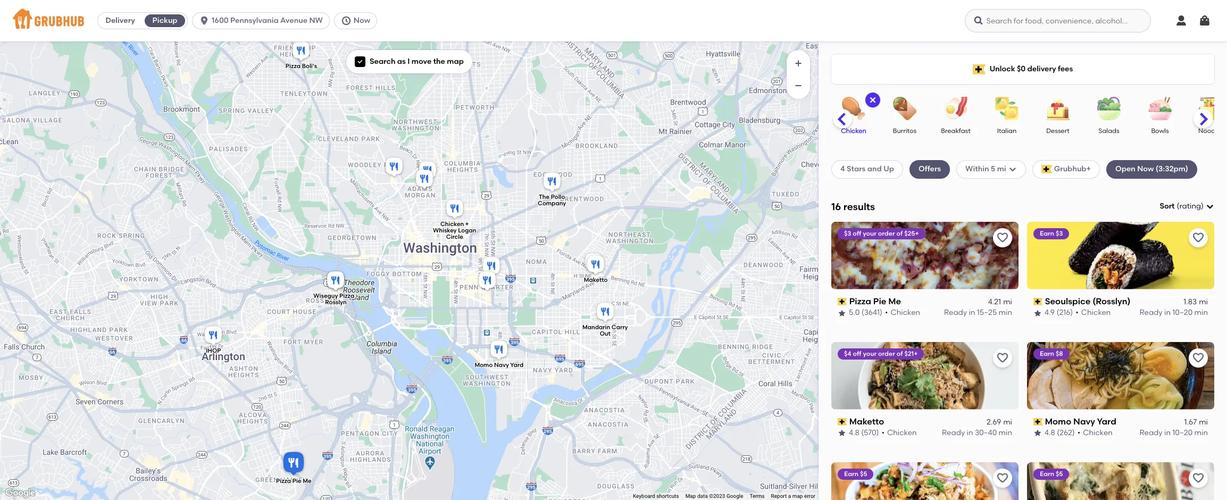 Task type: describe. For each thing, give the bounding box(es) containing it.
svg image inside now button
[[341, 15, 352, 26]]

ready in 30–40 min
[[942, 428, 1012, 437]]

4.8 for maketto
[[849, 428, 860, 437]]

chicken for maketto
[[887, 428, 917, 437]]

in for momo navy yard
[[1164, 428, 1171, 437]]

4.9
[[1045, 308, 1055, 317]]

save this restaurant image for maketto
[[996, 351, 1009, 364]]

delivery button
[[98, 12, 143, 29]]

+
[[465, 221, 469, 228]]

off for maketto
[[853, 350, 862, 357]]

mandarin carry out
[[582, 324, 628, 337]]

boli's
[[302, 63, 317, 70]]

1.83
[[1184, 297, 1197, 306]]

pizza boli's
[[285, 63, 317, 70]]

4.8 (570)
[[849, 428, 879, 437]]

1600 pennsylvania avenue nw button
[[192, 12, 334, 29]]

map data ©2023 google
[[685, 493, 743, 499]]

maketto image
[[585, 254, 606, 277]]

• chicken for maketto
[[882, 428, 917, 437]]

chicken + whiskey logan circle
[[433, 221, 476, 241]]

circle
[[446, 234, 463, 241]]

2.69 mi
[[987, 418, 1012, 427]]

1.67 mi
[[1184, 418, 1208, 427]]

of for pizza pie me
[[897, 230, 903, 237]]

star icon image for momo navy yard
[[1034, 429, 1042, 437]]

pizza inside wiseguy pizza - rosslyn
[[339, 293, 354, 300]]

the pollo company
[[538, 193, 566, 207]]

pizza pie me image
[[281, 450, 306, 478]]

1600 pennsylvania avenue nw
[[212, 16, 323, 25]]

4.8 (262)
[[1045, 428, 1075, 437]]

subscription pass image for seoulspice (rosslyn)
[[1034, 298, 1043, 305]]

breakfast image
[[937, 97, 975, 120]]

(3:32pm)
[[1156, 165, 1188, 174]]

momo navy yard logo image
[[1027, 342, 1214, 409]]

1 vertical spatial momo navy yard
[[1045, 416, 1116, 426]]

google image
[[3, 486, 38, 500]]

1600
[[212, 16, 229, 25]]

min for pie
[[999, 308, 1012, 317]]

keyboard shortcuts
[[633, 493, 679, 499]]

report
[[771, 493, 787, 499]]

star icon image for maketto
[[838, 429, 846, 437]]

dessert
[[1046, 127, 1070, 135]]

salads
[[1099, 127, 1120, 135]]

mi for navy
[[1199, 418, 1208, 427]]

ready for momo navy yard
[[1140, 428, 1163, 437]]

$25+
[[904, 230, 919, 237]]

15–25
[[977, 308, 997, 317]]

rosslyn
[[325, 299, 346, 306]]

unlock
[[990, 64, 1015, 73]]

none field containing sort
[[1160, 201, 1214, 212]]

Search for food, convenience, alcohol... search field
[[965, 9, 1151, 32]]

in for maketto
[[967, 428, 973, 437]]

ready for maketto
[[942, 428, 965, 437]]

pizza pie me inside map region
[[276, 478, 311, 485]]

$4
[[844, 350, 852, 357]]

a
[[788, 493, 791, 499]]

(rosslyn)
[[1093, 296, 1131, 306]]

seoulspice image
[[476, 270, 498, 293]]

• chicken for seoulspice (rosslyn)
[[1076, 308, 1111, 317]]

move
[[412, 57, 432, 66]]

rating
[[1180, 202, 1201, 211]]

grubhub plus flag logo image for unlock $0 delivery fees
[[973, 64, 986, 74]]

keyboard
[[633, 493, 655, 499]]

new york grill image
[[417, 160, 438, 183]]

earn for chicken + whiskey logan circle logo
[[844, 470, 859, 477]]

wiseguy pizza - rosslyn image
[[325, 270, 346, 293]]

$4 off your order of $21+
[[844, 350, 918, 357]]

error
[[804, 493, 815, 499]]

ihop image
[[202, 324, 224, 348]]

delivery
[[1027, 64, 1056, 73]]

noodles
[[1199, 127, 1224, 135]]

• for momo navy yard
[[1078, 428, 1081, 437]]

(
[[1177, 202, 1180, 211]]

ready in 15–25 min
[[944, 308, 1012, 317]]

$0
[[1017, 64, 1026, 73]]

plus icon image
[[793, 58, 804, 69]]

within
[[966, 165, 989, 174]]

save this restaurant button for maketto
[[993, 348, 1012, 367]]

ready for seoulspice (rosslyn)
[[1140, 308, 1163, 317]]

bowls
[[1151, 127, 1169, 135]]

unlock $0 delivery fees
[[990, 64, 1073, 73]]

nw
[[309, 16, 323, 25]]

$3 off your order of $25+
[[844, 230, 919, 237]]

2 $3 from the left
[[1056, 230, 1063, 237]]

main navigation navigation
[[0, 0, 1227, 41]]

©2023
[[709, 493, 725, 499]]

off for pizza pie me
[[853, 230, 861, 237]]

your for maketto
[[863, 350, 877, 357]]

4 stars and up
[[840, 165, 894, 174]]

jyoti indian cuisine image
[[414, 168, 435, 192]]

sort ( rating )
[[1160, 202, 1204, 211]]

order for pizza pie me
[[878, 230, 895, 237]]

in for pizza pie me
[[969, 308, 975, 317]]

chicken for seoulspice (rosslyn)
[[1081, 308, 1111, 317]]

yard inside map region
[[510, 362, 523, 369]]

terms link
[[750, 493, 765, 499]]

5.0
[[849, 308, 860, 317]]

-
[[356, 293, 358, 300]]

sort
[[1160, 202, 1175, 211]]

results
[[844, 200, 875, 213]]

company
[[538, 200, 566, 207]]

logan
[[458, 227, 476, 234]]

pizza pie me logo image
[[831, 222, 1019, 289]]

earn $5 for the pizza boli's logo
[[1040, 470, 1063, 477]]

navy inside map region
[[494, 362, 509, 369]]

save this restaurant image for earn $8
[[1192, 351, 1205, 364]]

pickup
[[152, 16, 177, 25]]

save this restaurant image for earn $5
[[996, 472, 1009, 484]]

ready for pizza pie me
[[944, 308, 967, 317]]

(216)
[[1057, 308, 1073, 317]]

1 $3 from the left
[[844, 230, 851, 237]]

star icon image for seoulspice (rosslyn)
[[1034, 309, 1042, 317]]

save this restaurant button for seoulspice (rosslyn)
[[1189, 228, 1208, 247]]

earn $3
[[1040, 230, 1063, 237]]

tigo's image
[[583, 252, 604, 275]]

$21+
[[905, 350, 918, 357]]

minus icon image
[[793, 80, 804, 91]]

4
[[840, 165, 845, 174]]

svg image inside field
[[1206, 202, 1214, 211]]

chicken + whiskey logan circle image
[[444, 198, 465, 221]]

within 5 mi
[[966, 165, 1006, 174]]

• for maketto
[[882, 428, 885, 437]]

(262)
[[1057, 428, 1075, 437]]

chicken for pizza pie me
[[891, 308, 920, 317]]

30–40
[[975, 428, 997, 437]]

$5 for chicken + whiskey logan circle logo
[[860, 470, 867, 477]]

as
[[397, 57, 406, 66]]

map region
[[0, 40, 851, 500]]

out
[[600, 331, 610, 337]]

dessert image
[[1039, 97, 1077, 120]]

1 horizontal spatial pie
[[873, 296, 886, 306]]

report a map error link
[[771, 493, 815, 499]]

burritos
[[893, 127, 917, 135]]

)
[[1201, 202, 1204, 211]]

whiskey
[[433, 227, 456, 234]]

the pollo company image
[[541, 171, 563, 194]]



Task type: locate. For each thing, give the bounding box(es) containing it.
• chicken for momo navy yard
[[1078, 428, 1113, 437]]

• for seoulspice (rosslyn)
[[1076, 308, 1079, 317]]

0 horizontal spatial pie
[[292, 478, 301, 485]]

5.0 (3641)
[[849, 308, 883, 317]]

maketto logo image
[[831, 342, 1019, 409]]

0 horizontal spatial now
[[354, 16, 370, 25]]

• chicken right (570)
[[882, 428, 917, 437]]

min for (rosslyn)
[[1195, 308, 1208, 317]]

0 vertical spatial momo navy yard
[[474, 362, 523, 369]]

ready in 10–20 min for seoulspice (rosslyn)
[[1140, 308, 1208, 317]]

grubhub+
[[1054, 165, 1091, 174]]

mi for pie
[[1003, 297, 1012, 306]]

0 horizontal spatial navy
[[494, 362, 509, 369]]

italian
[[997, 127, 1017, 135]]

1 horizontal spatial maketto
[[849, 416, 884, 426]]

offers
[[919, 165, 941, 174]]

delivery
[[106, 16, 135, 25]]

1 $5 from the left
[[860, 470, 867, 477]]

order left the $25+
[[878, 230, 895, 237]]

save this restaurant image for pizza pie me
[[996, 231, 1009, 244]]

order for maketto
[[878, 350, 895, 357]]

0 vertical spatial order
[[878, 230, 895, 237]]

maketto inside map region
[[584, 277, 607, 283]]

0 horizontal spatial me
[[303, 478, 311, 485]]

ihop
[[206, 347, 221, 354]]

open
[[1116, 165, 1136, 174]]

0 horizontal spatial momo navy yard
[[474, 362, 523, 369]]

ready in 10–20 min for momo navy yard
[[1140, 428, 1208, 437]]

min for navy
[[1195, 428, 1208, 437]]

1 vertical spatial off
[[853, 350, 862, 357]]

2 earn $5 from the left
[[1040, 470, 1063, 477]]

in for seoulspice (rosslyn)
[[1164, 308, 1171, 317]]

0 vertical spatial ready in 10–20 min
[[1140, 308, 1208, 317]]

burritos image
[[886, 97, 923, 120]]

2 ready in 10–20 min from the top
[[1140, 428, 1208, 437]]

salads image
[[1091, 97, 1128, 120]]

svg image inside '1600 pennsylvania avenue nw' button
[[199, 15, 210, 26]]

seoulspice (rosslyn)
[[1045, 296, 1131, 306]]

now
[[354, 16, 370, 25], [1137, 165, 1154, 174]]

momo navy yard inside map region
[[474, 362, 523, 369]]

chicken up circle
[[440, 221, 464, 228]]

save this restaurant image
[[996, 231, 1009, 244], [1192, 231, 1205, 244], [996, 351, 1009, 364], [1192, 472, 1205, 484]]

1 ready in 10–20 min from the top
[[1140, 308, 1208, 317]]

grubhub plus flag logo image left 'grubhub+'
[[1041, 165, 1052, 174]]

1 vertical spatial pie
[[292, 478, 301, 485]]

spice 6 modern indian image
[[481, 255, 502, 279]]

i
[[408, 57, 410, 66]]

avenue
[[280, 16, 307, 25]]

earn for the pizza boli's logo
[[1040, 470, 1054, 477]]

now inside button
[[354, 16, 370, 25]]

min down the 4.21 mi
[[999, 308, 1012, 317]]

bowls image
[[1142, 97, 1179, 120]]

star icon image
[[838, 309, 846, 317], [1034, 309, 1042, 317], [838, 429, 846, 437], [1034, 429, 1042, 437]]

your down results
[[863, 230, 877, 237]]

• right (262)
[[1078, 428, 1081, 437]]

subscription pass image for maketto
[[838, 418, 847, 426]]

grubhub plus flag logo image
[[973, 64, 986, 74], [1041, 165, 1052, 174]]

star icon image left 4.9
[[1034, 309, 1042, 317]]

• chicken right (262)
[[1078, 428, 1113, 437]]

1 vertical spatial me
[[303, 478, 311, 485]]

chicken image
[[835, 97, 872, 120]]

seoulspice (rosslyn) logo image
[[1027, 222, 1214, 289]]

of left $21+
[[897, 350, 903, 357]]

1 vertical spatial of
[[897, 350, 903, 357]]

svg image
[[1198, 14, 1211, 27], [199, 15, 210, 26], [973, 15, 984, 26], [1008, 165, 1017, 174]]

0 horizontal spatial pizza pie me
[[276, 478, 311, 485]]

1 horizontal spatial map
[[792, 493, 803, 499]]

breakfast
[[941, 127, 971, 135]]

report a map error
[[771, 493, 815, 499]]

italian image
[[988, 97, 1026, 120]]

now button
[[334, 12, 381, 29]]

momo navy yard image
[[488, 339, 509, 362]]

1 vertical spatial momo
[[1045, 416, 1071, 426]]

ready in 10–20 min down 1.67
[[1140, 428, 1208, 437]]

2 4.8 from the left
[[1045, 428, 1055, 437]]

10–20 down the 1.83
[[1173, 308, 1193, 317]]

google
[[727, 493, 743, 499]]

5
[[991, 165, 995, 174]]

earn $5 down 4.8 (262)
[[1040, 470, 1063, 477]]

chicken right (570)
[[887, 428, 917, 437]]

now up search at the top of page
[[354, 16, 370, 25]]

chicken down 'seoulspice (rosslyn)'
[[1081, 308, 1111, 317]]

the
[[433, 57, 445, 66]]

chicken right (3641)
[[891, 308, 920, 317]]

$5
[[860, 470, 867, 477], [1056, 470, 1063, 477]]

noodles image
[[1193, 97, 1227, 120]]

1 horizontal spatial yard
[[1097, 416, 1116, 426]]

min down 1.83 mi at the right bottom of the page
[[1195, 308, 1208, 317]]

(3641)
[[862, 308, 883, 317]]

• right (570)
[[882, 428, 885, 437]]

search
[[370, 57, 395, 66]]

star icon image left 5.0
[[838, 309, 846, 317]]

0 vertical spatial your
[[863, 230, 877, 237]]

pizza boli's logo image
[[1027, 462, 1214, 500]]

maketto down tigo's icon
[[584, 277, 607, 283]]

1 of from the top
[[897, 230, 903, 237]]

4.8 left (262)
[[1045, 428, 1055, 437]]

1 vertical spatial yard
[[1097, 416, 1116, 426]]

$8
[[1056, 350, 1063, 357]]

star icon image left 4.8 (262)
[[1034, 429, 1042, 437]]

1 horizontal spatial me
[[889, 296, 901, 306]]

(570)
[[861, 428, 879, 437]]

ready in 10–20 min down the 1.83
[[1140, 308, 1208, 317]]

0 vertical spatial navy
[[494, 362, 509, 369]]

off down results
[[853, 230, 861, 237]]

0 horizontal spatial save this restaurant image
[[996, 472, 1009, 484]]

1 horizontal spatial momo navy yard
[[1045, 416, 1116, 426]]

pizza
[[285, 63, 300, 70], [339, 293, 354, 300], [849, 296, 871, 306], [276, 478, 291, 485]]

svg image
[[1175, 14, 1188, 27], [341, 15, 352, 26], [357, 59, 363, 65], [869, 96, 877, 104], [1206, 202, 1214, 211]]

2.69
[[987, 418, 1001, 427]]

• for pizza pie me
[[885, 308, 888, 317]]

0 horizontal spatial 4.8
[[849, 428, 860, 437]]

2 10–20 from the top
[[1173, 428, 1193, 437]]

earn for "seoulspice (rosslyn) logo"
[[1040, 230, 1054, 237]]

1 vertical spatial 10–20
[[1173, 428, 1193, 437]]

0 horizontal spatial momo
[[474, 362, 492, 369]]

in
[[969, 308, 975, 317], [1164, 308, 1171, 317], [967, 428, 973, 437], [1164, 428, 1171, 437]]

• chicken down 'seoulspice (rosslyn)'
[[1076, 308, 1111, 317]]

mi right 5
[[997, 165, 1006, 174]]

0 horizontal spatial $5
[[860, 470, 867, 477]]

4.21
[[988, 297, 1001, 306]]

min down 2.69 mi
[[999, 428, 1012, 437]]

0 vertical spatial me
[[889, 296, 901, 306]]

save this restaurant image for seoulspice (rosslyn)
[[1192, 231, 1205, 244]]

pie inside map region
[[292, 478, 301, 485]]

earn $8
[[1040, 350, 1063, 357]]

1 horizontal spatial now
[[1137, 165, 1154, 174]]

1 horizontal spatial save this restaurant image
[[1192, 351, 1205, 364]]

nando's peri-peri chicken image
[[383, 156, 405, 179]]

up
[[884, 165, 894, 174]]

momo inside map region
[[474, 362, 492, 369]]

10–20 for seoulspice (rosslyn)
[[1173, 308, 1193, 317]]

pickup button
[[143, 12, 187, 29]]

chicken for momo navy yard
[[1083, 428, 1113, 437]]

of for maketto
[[897, 350, 903, 357]]

1 horizontal spatial grubhub plus flag logo image
[[1041, 165, 1052, 174]]

grubhub plus flag logo image left unlock
[[973, 64, 986, 74]]

order left $21+
[[878, 350, 895, 357]]

16 results
[[831, 200, 875, 213]]

0 horizontal spatial maketto
[[584, 277, 607, 283]]

1 vertical spatial save this restaurant image
[[996, 472, 1009, 484]]

1 horizontal spatial 4.8
[[1045, 428, 1055, 437]]

1 horizontal spatial navy
[[1073, 416, 1095, 426]]

pizza boli's image
[[290, 40, 311, 63]]

open now (3:32pm)
[[1116, 165, 1188, 174]]

0 vertical spatial off
[[853, 230, 861, 237]]

subscription pass image for momo navy yard
[[1034, 418, 1043, 426]]

yard down "momo navy yard logo"
[[1097, 416, 1116, 426]]

0 vertical spatial momo
[[474, 362, 492, 369]]

mi for (rosslyn)
[[1199, 297, 1208, 306]]

1 horizontal spatial $3
[[1056, 230, 1063, 237]]

and
[[868, 165, 882, 174]]

0 vertical spatial save this restaurant image
[[1192, 351, 1205, 364]]

1 vertical spatial grubhub plus flag logo image
[[1041, 165, 1052, 174]]

0 vertical spatial map
[[447, 57, 464, 66]]

chicken down chicken image
[[841, 127, 866, 135]]

1 horizontal spatial pizza pie me
[[849, 296, 901, 306]]

1 horizontal spatial momo
[[1045, 416, 1071, 426]]

2 your from the top
[[863, 350, 877, 357]]

0 vertical spatial pie
[[873, 296, 886, 306]]

mi right 2.69
[[1003, 418, 1012, 427]]

0 vertical spatial grubhub plus flag logo image
[[973, 64, 986, 74]]

ready
[[944, 308, 967, 317], [1140, 308, 1163, 317], [942, 428, 965, 437], [1140, 428, 1163, 437]]

0 vertical spatial pizza pie me
[[849, 296, 901, 306]]

1 earn $5 from the left
[[844, 470, 867, 477]]

4.21 mi
[[988, 297, 1012, 306]]

subscription pass image
[[838, 298, 847, 305], [1034, 298, 1043, 305], [838, 418, 847, 426], [1034, 418, 1043, 426]]

your right $4
[[863, 350, 877, 357]]

your for pizza pie me
[[863, 230, 877, 237]]

pollo
[[551, 193, 565, 200]]

• right (216) at the bottom of the page
[[1076, 308, 1079, 317]]

1 off from the top
[[853, 230, 861, 237]]

map
[[447, 57, 464, 66], [792, 493, 803, 499]]

save this restaurant image
[[1192, 351, 1205, 364], [996, 472, 1009, 484]]

2 of from the top
[[897, 350, 903, 357]]

• chicken for pizza pie me
[[885, 308, 920, 317]]

0 vertical spatial now
[[354, 16, 370, 25]]

maketto
[[584, 277, 607, 283], [849, 416, 884, 426]]

chicken right (262)
[[1083, 428, 1113, 437]]

0 vertical spatial 10–20
[[1173, 308, 1193, 317]]

terms
[[750, 493, 765, 499]]

now right 'open'
[[1137, 165, 1154, 174]]

earn
[[1040, 230, 1054, 237], [1040, 350, 1054, 357], [844, 470, 859, 477], [1040, 470, 1054, 477]]

min
[[999, 308, 1012, 317], [1195, 308, 1208, 317], [999, 428, 1012, 437], [1195, 428, 1208, 437]]

map right 'a'
[[792, 493, 803, 499]]

of
[[897, 230, 903, 237], [897, 350, 903, 357]]

$5 down 4.8 (262)
[[1056, 470, 1063, 477]]

save this restaurant button for momo navy yard
[[1189, 348, 1208, 367]]

save this restaurant button for pizza pie me
[[993, 228, 1012, 247]]

stars
[[847, 165, 866, 174]]

0 horizontal spatial map
[[447, 57, 464, 66]]

$5 down 4.8 (570)
[[860, 470, 867, 477]]

10–20 down 1.67
[[1173, 428, 1193, 437]]

star icon image left 4.8 (570)
[[838, 429, 846, 437]]

wiseguy pizza - rosslyn
[[313, 293, 358, 306]]

mi right 1.67
[[1199, 418, 1208, 427]]

earn $5 down 4.8 (570)
[[844, 470, 867, 477]]

earn for "momo navy yard logo"
[[1040, 350, 1054, 357]]

1.83 mi
[[1184, 297, 1208, 306]]

data
[[697, 493, 708, 499]]

1 vertical spatial now
[[1137, 165, 1154, 174]]

seoulspice
[[1045, 296, 1091, 306]]

search as i move the map
[[370, 57, 464, 66]]

save this restaurant button
[[993, 228, 1012, 247], [1189, 228, 1208, 247], [993, 348, 1012, 367], [1189, 348, 1208, 367], [993, 468, 1012, 488], [1189, 468, 1208, 488]]

off
[[853, 230, 861, 237], [853, 350, 862, 357]]

seoulspice (rosslyn) image
[[325, 270, 346, 293]]

0 vertical spatial yard
[[510, 362, 523, 369]]

1 horizontal spatial $5
[[1056, 470, 1063, 477]]

min down 1.67 mi
[[1195, 428, 1208, 437]]

star icon image for pizza pie me
[[838, 309, 846, 317]]

10–20
[[1173, 308, 1193, 317], [1173, 428, 1193, 437]]

None field
[[1160, 201, 1214, 212]]

1 vertical spatial map
[[792, 493, 803, 499]]

1 4.8 from the left
[[849, 428, 860, 437]]

0 horizontal spatial yard
[[510, 362, 523, 369]]

the
[[539, 193, 549, 200]]

• chicken right (3641)
[[885, 308, 920, 317]]

subscription pass image for pizza pie me
[[838, 298, 847, 305]]

me
[[889, 296, 901, 306], [303, 478, 311, 485]]

earn $5 for chicken + whiskey logan circle logo
[[844, 470, 867, 477]]

0 horizontal spatial $3
[[844, 230, 851, 237]]

4.8 for momo navy yard
[[1045, 428, 1055, 437]]

1 vertical spatial pizza pie me
[[276, 478, 311, 485]]

yard right momo navy yard 'image'
[[510, 362, 523, 369]]

mandarin
[[582, 324, 610, 331]]

0 vertical spatial of
[[897, 230, 903, 237]]

• right (3641)
[[885, 308, 888, 317]]

pizza pie me
[[849, 296, 901, 306], [276, 478, 311, 485]]

1 10–20 from the top
[[1173, 308, 1193, 317]]

4.8 left (570)
[[849, 428, 860, 437]]

1 vertical spatial maketto
[[849, 416, 884, 426]]

mi right '4.21'
[[1003, 297, 1012, 306]]

of left the $25+
[[897, 230, 903, 237]]

0 horizontal spatial grubhub plus flag logo image
[[973, 64, 986, 74]]

1 your from the top
[[863, 230, 877, 237]]

1 horizontal spatial earn $5
[[1040, 470, 1063, 477]]

0 horizontal spatial earn $5
[[844, 470, 867, 477]]

yard
[[510, 362, 523, 369], [1097, 416, 1116, 426]]

chicken inside the chicken + whiskey logan circle
[[440, 221, 464, 228]]

carry
[[611, 324, 628, 331]]

1 vertical spatial order
[[878, 350, 895, 357]]

0 vertical spatial maketto
[[584, 277, 607, 283]]

me inside map region
[[303, 478, 311, 485]]

navy
[[494, 362, 509, 369], [1073, 416, 1095, 426]]

2 $5 from the left
[[1056, 470, 1063, 477]]

$5 for the pizza boli's logo
[[1056, 470, 1063, 477]]

2 off from the top
[[853, 350, 862, 357]]

mi right the 1.83
[[1199, 297, 1208, 306]]

keyboard shortcuts button
[[633, 493, 679, 500]]

map right the at top
[[447, 57, 464, 66]]

maketto up 4.8 (570)
[[849, 416, 884, 426]]

off right $4
[[853, 350, 862, 357]]

shortcuts
[[657, 493, 679, 499]]

• chicken
[[885, 308, 920, 317], [1076, 308, 1111, 317], [882, 428, 917, 437], [1078, 428, 1113, 437]]

mandarin carry out image
[[594, 301, 616, 324]]

1 vertical spatial your
[[863, 350, 877, 357]]

1 vertical spatial navy
[[1073, 416, 1095, 426]]

fees
[[1058, 64, 1073, 73]]

chicken + whiskey logan circle logo image
[[831, 462, 1019, 500]]

grubhub plus flag logo image for grubhub+
[[1041, 165, 1052, 174]]

10–20 for momo navy yard
[[1173, 428, 1193, 437]]

save this restaurant image inside button
[[1192, 351, 1205, 364]]

•
[[885, 308, 888, 317], [1076, 308, 1079, 317], [882, 428, 885, 437], [1078, 428, 1081, 437]]

map
[[685, 493, 696, 499]]

1 vertical spatial ready in 10–20 min
[[1140, 428, 1208, 437]]



Task type: vqa. For each thing, say whether or not it's contained in the screenshot.
1.67 Mi on the right
yes



